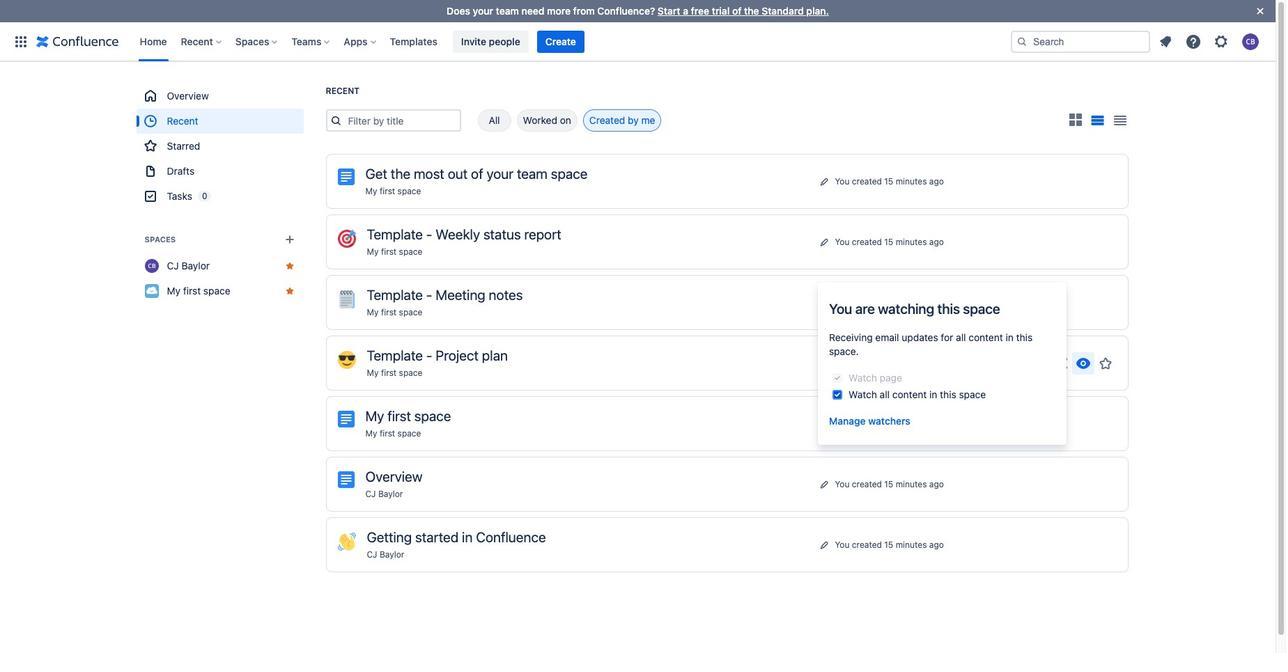 Task type: vqa. For each thing, say whether or not it's contained in the screenshot.
the your inside all your notifications from the last 30 days.
no



Task type: describe. For each thing, give the bounding box(es) containing it.
my inside template - meeting notes my first space
[[367, 307, 379, 318]]

15 for confluence
[[885, 540, 894, 550]]

group containing overview
[[136, 84, 304, 209]]

trial
[[712, 5, 730, 17]]

5 15 from the top
[[885, 479, 894, 490]]

my first space link for template - weekly status report
[[367, 247, 423, 257]]

create a space image
[[281, 231, 298, 248]]

minutes for confluence
[[896, 540, 928, 550]]

getting
[[367, 530, 412, 546]]

notes
[[489, 287, 523, 303]]

people
[[489, 35, 521, 47]]

does your team need more from confluence? start a free trial of the standard plan.
[[447, 5, 830, 17]]

0 vertical spatial team
[[496, 5, 519, 17]]

created for confluence
[[853, 540, 883, 550]]

manage
[[830, 416, 866, 427]]

create link
[[537, 30, 585, 53]]

confluence?
[[598, 5, 655, 17]]

project
[[436, 348, 479, 364]]

5 you created 15 minutes ago from the top
[[836, 479, 945, 490]]

space inside template - weekly status report my first space
[[399, 247, 423, 257]]

star image
[[1098, 355, 1114, 372]]

space up "receiving email updates for all content in this space."
[[964, 301, 1001, 317]]

space down 'most'
[[398, 186, 421, 197]]

banner containing home
[[0, 22, 1277, 61]]

- for project
[[426, 348, 433, 364]]

you for template - weekly status report
[[836, 237, 850, 247]]

1 watch from the top
[[849, 372, 878, 384]]

first inside get the most out of your team space my first space
[[380, 186, 395, 197]]

you created 15 minutes ago for my
[[836, 419, 945, 429]]

templates
[[390, 35, 438, 47]]

you for my first space
[[836, 419, 850, 429]]

cj inside getting started in confluence cj baylor
[[367, 550, 378, 561]]

my first space link for template - meeting notes
[[367, 307, 423, 318]]

report
[[525, 227, 562, 243]]

unstar this space image
[[284, 286, 295, 297]]

you created 15 minutes ago for out
[[836, 176, 945, 186]]

this inside "receiving email updates for all content in this space."
[[1017, 332, 1033, 344]]

updates
[[902, 332, 939, 344]]

baylor inside getting started in confluence cj baylor
[[380, 550, 405, 561]]

from
[[574, 5, 595, 17]]

home link
[[136, 30, 171, 53]]

manage watchers
[[830, 416, 911, 427]]

you created 15 minutes ago for confluence
[[836, 540, 945, 550]]

you for template - meeting notes
[[836, 297, 850, 308]]

invite
[[461, 35, 487, 47]]

of inside get the most out of your team space my first space
[[471, 166, 484, 182]]

receiving email updates for all content in this space.
[[830, 332, 1033, 358]]

notification icon image
[[1158, 33, 1175, 50]]

4 created from the top
[[853, 358, 883, 368]]

plan.
[[807, 5, 830, 17]]

plan
[[482, 348, 508, 364]]

invite people button
[[453, 30, 529, 53]]

share image for my first space
[[1053, 416, 1070, 433]]

get the most out of your team space my first space
[[366, 166, 588, 197]]

teams button
[[287, 30, 336, 53]]

recent inside recent link
[[167, 115, 198, 127]]

start a free trial of the standard plan. link
[[658, 5, 830, 17]]

space.
[[830, 346, 859, 358]]

email
[[876, 332, 900, 344]]

teams
[[292, 35, 322, 47]]

you created 15 minutes ago for notes
[[836, 297, 945, 308]]

recent inside "recent" popup button
[[181, 35, 213, 47]]

worked on
[[523, 114, 572, 126]]

a
[[683, 5, 689, 17]]

all inside "receiving email updates for all content in this space."
[[957, 332, 967, 344]]

worked on button
[[517, 109, 578, 132]]

spaces button
[[231, 30, 283, 53]]

0 vertical spatial baylor
[[182, 260, 210, 272]]

page image for my
[[338, 411, 355, 428]]

created for notes
[[853, 297, 883, 308]]

drafts
[[167, 165, 195, 177]]

recent button
[[177, 30, 227, 53]]

my first space link for get the most out of your team space
[[366, 186, 421, 197]]

you for overview
[[836, 479, 850, 490]]

worked
[[523, 114, 558, 126]]

watching
[[879, 301, 935, 317]]

all button
[[478, 109, 511, 132]]

more
[[547, 5, 571, 17]]

6 created from the top
[[853, 479, 883, 490]]

receiving
[[830, 332, 873, 344]]

:sunglasses: image
[[338, 351, 356, 370]]

cj inside overview cj baylor
[[366, 489, 376, 500]]

all inside watch page watch all content in this space
[[880, 389, 890, 401]]

settings icon image
[[1214, 33, 1231, 50]]

my first space
[[167, 285, 230, 297]]

you for get the most out of your team space
[[836, 176, 850, 186]]

0 vertical spatial the
[[745, 5, 760, 17]]

free
[[691, 5, 710, 17]]

on
[[560, 114, 572, 126]]

my inside 'link'
[[167, 285, 181, 297]]

minutes for status
[[896, 237, 928, 247]]

appswitcher icon image
[[13, 33, 29, 50]]

0
[[202, 191, 207, 201]]

template for template - meeting notes
[[367, 287, 423, 303]]

create
[[546, 35, 576, 47]]

recent link
[[136, 109, 304, 134]]

content inside "receiving email updates for all content in this space."
[[969, 332, 1004, 344]]

- for weekly
[[426, 227, 433, 243]]

overview cj baylor
[[366, 469, 423, 500]]

space inside template - meeting notes my first space
[[399, 307, 423, 318]]

get
[[366, 166, 388, 182]]

most
[[414, 166, 445, 182]]

minutes for notes
[[896, 297, 928, 308]]

created
[[590, 114, 626, 126]]

team inside get the most out of your team space my first space
[[517, 166, 548, 182]]

this inside watch page watch all content in this space
[[941, 389, 957, 401]]

page image
[[338, 472, 355, 489]]

overview link
[[136, 84, 304, 109]]

manage watchers button
[[830, 415, 911, 429]]

baylor inside overview cj baylor
[[379, 489, 403, 500]]

ago for notes
[[930, 297, 945, 308]]

home
[[140, 35, 167, 47]]

tasks
[[167, 190, 192, 202]]

started
[[416, 530, 459, 546]]

created by me button
[[583, 109, 662, 132]]

status
[[484, 227, 521, 243]]

space down "template - project plan my first space"
[[415, 409, 451, 425]]

content inside watch page watch all content in this space
[[893, 389, 927, 401]]

by
[[628, 114, 639, 126]]

invite people
[[461, 35, 521, 47]]



Task type: locate. For each thing, give the bounding box(es) containing it.
2 watch from the top
[[849, 389, 878, 401]]

your profile and preferences image
[[1243, 33, 1260, 50]]

first inside "template - project plan my first space"
[[381, 368, 397, 379]]

my first space link down "get"
[[366, 186, 421, 197]]

my first space link
[[366, 186, 421, 197], [367, 247, 423, 257], [136, 279, 304, 304], [367, 307, 423, 318], [367, 368, 423, 379], [366, 429, 421, 439]]

- inside template - meeting notes my first space
[[426, 287, 433, 303]]

template - project plan my first space
[[367, 348, 508, 379]]

the inside get the most out of your team space my first space
[[391, 166, 411, 182]]

1 vertical spatial page image
[[338, 411, 355, 428]]

2 vertical spatial template
[[367, 348, 423, 364]]

Search field
[[1012, 30, 1151, 53]]

1 vertical spatial recent
[[326, 86, 360, 96]]

spaces right "recent" popup button in the top of the page
[[236, 35, 269, 47]]

0 vertical spatial watch
[[849, 372, 878, 384]]

1 vertical spatial in
[[930, 389, 938, 401]]

0 vertical spatial your
[[473, 5, 494, 17]]

0 vertical spatial all
[[957, 332, 967, 344]]

all
[[489, 114, 500, 126]]

baylor up getting
[[379, 489, 403, 500]]

ago for out
[[930, 176, 945, 186]]

0 vertical spatial content
[[969, 332, 1004, 344]]

the right trial
[[745, 5, 760, 17]]

2 vertical spatial cj
[[367, 550, 378, 561]]

5 ago from the top
[[930, 479, 945, 490]]

apps
[[344, 35, 368, 47]]

2 vertical spatial this
[[941, 389, 957, 401]]

2 15 from the top
[[885, 237, 894, 247]]

my first space link right :sunglasses: icon
[[367, 368, 423, 379]]

- for meeting
[[426, 287, 433, 303]]

list image
[[1092, 116, 1105, 126]]

my first space link down cj baylor
[[136, 279, 304, 304]]

page image left "get"
[[338, 169, 355, 185]]

confluence
[[476, 530, 546, 546]]

15
[[885, 176, 894, 186], [885, 237, 894, 247], [885, 297, 894, 308], [885, 419, 894, 429], [885, 479, 894, 490], [885, 540, 894, 550]]

created for status
[[853, 237, 883, 247]]

0 vertical spatial overview
[[167, 90, 209, 102]]

1 horizontal spatial in
[[930, 389, 938, 401]]

overview right page image
[[366, 469, 423, 485]]

4 you created 15 minutes ago from the top
[[836, 419, 945, 429]]

template left meeting in the left top of the page
[[367, 287, 423, 303]]

3 template from the top
[[367, 348, 423, 364]]

template right :sunglasses: icon
[[367, 348, 423, 364]]

all
[[957, 332, 967, 344], [880, 389, 890, 401]]

you created
[[836, 358, 885, 368]]

1 vertical spatial -
[[426, 287, 433, 303]]

overview up recent link
[[167, 90, 209, 102]]

standard
[[762, 5, 804, 17]]

search image
[[1017, 36, 1028, 47]]

1 horizontal spatial the
[[745, 5, 760, 17]]

0 vertical spatial of
[[733, 5, 742, 17]]

your right does
[[473, 5, 494, 17]]

cj down getting
[[367, 550, 378, 561]]

3 you created 15 minutes ago from the top
[[836, 297, 945, 308]]

0 vertical spatial template
[[367, 227, 423, 243]]

1 horizontal spatial content
[[969, 332, 1004, 344]]

in
[[1006, 332, 1014, 344], [930, 389, 938, 401], [462, 530, 473, 546]]

global element
[[8, 22, 1012, 61]]

space up my first space my first space
[[399, 368, 423, 379]]

watch down the you created
[[849, 372, 878, 384]]

0 vertical spatial in
[[1006, 332, 1014, 344]]

3 minutes from the top
[[896, 297, 928, 308]]

ago for my
[[930, 419, 945, 429]]

0 horizontal spatial content
[[893, 389, 927, 401]]

1 share image from the top
[[1053, 295, 1070, 311]]

space inside "template - project plan my first space"
[[399, 368, 423, 379]]

space down on in the left top of the page
[[551, 166, 588, 182]]

5 created from the top
[[853, 419, 883, 429]]

3 created from the top
[[853, 297, 883, 308]]

banner
[[0, 22, 1277, 61]]

cj baylor
[[167, 260, 210, 272]]

space down "receiving email updates for all content in this space."
[[960, 389, 987, 401]]

unwatch image
[[1075, 355, 1092, 372]]

2 created from the top
[[853, 237, 883, 247]]

15 for out
[[885, 176, 894, 186]]

6 ago from the top
[[930, 540, 945, 550]]

6 you created 15 minutes ago from the top
[[836, 540, 945, 550]]

template inside template - meeting notes my first space
[[367, 287, 423, 303]]

recent up starred
[[167, 115, 198, 127]]

cj
[[167, 260, 179, 272], [366, 489, 376, 500], [367, 550, 378, 561]]

watch
[[849, 372, 878, 384], [849, 389, 878, 401]]

your
[[473, 5, 494, 17], [487, 166, 514, 182]]

you created 15 minutes ago for status
[[836, 237, 945, 247]]

first inside template - weekly status report my first space
[[381, 247, 397, 257]]

1 horizontal spatial of
[[733, 5, 742, 17]]

tab list
[[461, 109, 662, 132]]

meeting
[[436, 287, 486, 303]]

0 horizontal spatial in
[[462, 530, 473, 546]]

the right "get"
[[391, 166, 411, 182]]

15 for notes
[[885, 297, 894, 308]]

spaces up cj baylor
[[145, 235, 176, 244]]

:dart: image
[[338, 230, 356, 248]]

1 vertical spatial template
[[367, 287, 423, 303]]

minutes
[[896, 176, 928, 186], [896, 237, 928, 247], [896, 297, 928, 308], [896, 419, 928, 429], [896, 479, 928, 490], [896, 540, 928, 550]]

overview for overview cj baylor
[[366, 469, 423, 485]]

out
[[448, 166, 468, 182]]

compact list image
[[1112, 112, 1129, 129]]

- inside template - weekly status report my first space
[[426, 227, 433, 243]]

cj baylor link down getting
[[367, 550, 405, 561]]

share image up share icon
[[1053, 295, 1070, 311]]

space up template - meeting notes my first space
[[399, 247, 423, 257]]

you created 15 minutes ago
[[836, 176, 945, 186], [836, 237, 945, 247], [836, 297, 945, 308], [836, 419, 945, 429], [836, 479, 945, 490], [836, 540, 945, 550]]

created by me
[[590, 114, 656, 126]]

tab list containing all
[[461, 109, 662, 132]]

1 horizontal spatial all
[[957, 332, 967, 344]]

0 vertical spatial share image
[[1053, 295, 1070, 311]]

1 vertical spatial this
[[1017, 332, 1033, 344]]

created for out
[[853, 176, 883, 186]]

minutes for out
[[896, 176, 928, 186]]

cj baylor link up my first space
[[136, 254, 304, 279]]

1 vertical spatial spaces
[[145, 235, 176, 244]]

space
[[551, 166, 588, 182], [398, 186, 421, 197], [399, 247, 423, 257], [204, 285, 230, 297], [964, 301, 1001, 317], [399, 307, 423, 318], [399, 368, 423, 379], [960, 389, 987, 401], [415, 409, 451, 425], [398, 429, 421, 439]]

overview inside group
[[167, 90, 209, 102]]

template
[[367, 227, 423, 243], [367, 287, 423, 303], [367, 348, 423, 364]]

1 vertical spatial cj baylor link
[[366, 489, 403, 500]]

0 horizontal spatial the
[[391, 166, 411, 182]]

group
[[136, 84, 304, 209]]

7 created from the top
[[853, 540, 883, 550]]

watch page watch all content in this space
[[849, 372, 987, 401]]

of
[[733, 5, 742, 17], [471, 166, 484, 182]]

1 - from the top
[[426, 227, 433, 243]]

close image
[[1253, 3, 1270, 20]]

1 vertical spatial baylor
[[379, 489, 403, 500]]

Filter by title field
[[344, 111, 460, 130]]

2 vertical spatial cj baylor link
[[367, 550, 405, 561]]

in inside getting started in confluence cj baylor
[[462, 530, 473, 546]]

:dart: image
[[338, 230, 356, 248]]

first inside template - meeting notes my first space
[[381, 307, 397, 318]]

share image down share icon
[[1053, 416, 1070, 433]]

3 15 from the top
[[885, 297, 894, 308]]

first
[[380, 186, 395, 197], [381, 247, 397, 257], [183, 285, 201, 297], [381, 307, 397, 318], [381, 368, 397, 379], [388, 409, 411, 425], [380, 429, 395, 439]]

recent
[[181, 35, 213, 47], [326, 86, 360, 96], [167, 115, 198, 127]]

template inside template - weekly status report my first space
[[367, 227, 423, 243]]

0 vertical spatial recent
[[181, 35, 213, 47]]

recent right home
[[181, 35, 213, 47]]

my first space my first space
[[366, 409, 451, 439]]

1 vertical spatial team
[[517, 166, 548, 182]]

- inside "template - project plan my first space"
[[426, 348, 433, 364]]

ago for confluence
[[930, 540, 945, 550]]

2 vertical spatial -
[[426, 348, 433, 364]]

all down page
[[880, 389, 890, 401]]

my first space link right :dart: image on the top left
[[367, 247, 423, 257]]

watchers
[[869, 416, 911, 427]]

baylor
[[182, 260, 210, 272], [379, 489, 403, 500], [380, 550, 405, 561]]

page image down :sunglasses: image at the left of the page
[[338, 411, 355, 428]]

created
[[853, 176, 883, 186], [853, 237, 883, 247], [853, 297, 883, 308], [853, 358, 883, 368], [853, 419, 883, 429], [853, 479, 883, 490], [853, 540, 883, 550]]

0 vertical spatial page image
[[338, 169, 355, 185]]

ago
[[930, 176, 945, 186], [930, 237, 945, 247], [930, 297, 945, 308], [930, 419, 945, 429], [930, 479, 945, 490], [930, 540, 945, 550]]

baylor up my first space
[[182, 260, 210, 272]]

this
[[938, 301, 961, 317], [1017, 332, 1033, 344], [941, 389, 957, 401]]

ago for status
[[930, 237, 945, 247]]

:wave: image
[[338, 533, 356, 551], [338, 533, 356, 551]]

page image
[[338, 169, 355, 185], [338, 411, 355, 428]]

watch up manage watchers
[[849, 389, 878, 401]]

1 vertical spatial the
[[391, 166, 411, 182]]

overview for overview
[[167, 90, 209, 102]]

in inside "receiving email updates for all content in this space."
[[1006, 332, 1014, 344]]

15 for status
[[885, 237, 894, 247]]

2 template from the top
[[367, 287, 423, 303]]

cj up my first space
[[167, 260, 179, 272]]

my first space link up "template - project plan my first space"
[[367, 307, 423, 318]]

0 horizontal spatial spaces
[[145, 235, 176, 244]]

minutes for my
[[896, 419, 928, 429]]

1 horizontal spatial spaces
[[236, 35, 269, 47]]

content down page
[[893, 389, 927, 401]]

1 ago from the top
[[930, 176, 945, 186]]

my first space link for template - project plan
[[367, 368, 423, 379]]

spaces inside popup button
[[236, 35, 269, 47]]

1 horizontal spatial overview
[[366, 469, 423, 485]]

my inside get the most out of your team space my first space
[[366, 186, 378, 197]]

0 horizontal spatial overview
[[167, 90, 209, 102]]

the
[[745, 5, 760, 17], [391, 166, 411, 182]]

help icon image
[[1186, 33, 1203, 50]]

cj baylor link for getting
[[367, 550, 405, 561]]

confluence image
[[36, 33, 119, 50], [36, 33, 119, 50]]

me
[[642, 114, 656, 126]]

1 vertical spatial share image
[[1053, 416, 1070, 433]]

4 minutes from the top
[[896, 419, 928, 429]]

all right for
[[957, 332, 967, 344]]

- left 'weekly'
[[426, 227, 433, 243]]

templates link
[[386, 30, 442, 53]]

1 template from the top
[[367, 227, 423, 243]]

start
[[658, 5, 681, 17]]

0 vertical spatial spaces
[[236, 35, 269, 47]]

5 minutes from the top
[[896, 479, 928, 490]]

4 ago from the top
[[930, 419, 945, 429]]

cj up getting
[[366, 489, 376, 500]]

2 - from the top
[[426, 287, 433, 303]]

need
[[522, 5, 545, 17]]

space up overview cj baylor
[[398, 429, 421, 439]]

2 you created 15 minutes ago from the top
[[836, 237, 945, 247]]

- left meeting in the left top of the page
[[426, 287, 433, 303]]

in down "receiving email updates for all content in this space."
[[930, 389, 938, 401]]

0 vertical spatial this
[[938, 301, 961, 317]]

team left need
[[496, 5, 519, 17]]

you for getting started in confluence
[[836, 540, 850, 550]]

0 vertical spatial cj baylor link
[[136, 254, 304, 279]]

0 horizontal spatial of
[[471, 166, 484, 182]]

template - meeting notes my first space
[[367, 287, 523, 318]]

apps button
[[340, 30, 382, 53]]

0 horizontal spatial all
[[880, 389, 890, 401]]

your inside get the most out of your team space my first space
[[487, 166, 514, 182]]

1 vertical spatial of
[[471, 166, 484, 182]]

cj baylor link
[[136, 254, 304, 279], [366, 489, 403, 500], [367, 550, 405, 561]]

getting started in confluence cj baylor
[[367, 530, 546, 561]]

1 created from the top
[[853, 176, 883, 186]]

3 - from the top
[[426, 348, 433, 364]]

content
[[969, 332, 1004, 344], [893, 389, 927, 401]]

template for template - project plan
[[367, 348, 423, 364]]

- left project
[[426, 348, 433, 364]]

cj baylor link for overview
[[366, 489, 403, 500]]

3 ago from the top
[[930, 297, 945, 308]]

starred
[[167, 140, 200, 152]]

1 minutes from the top
[[896, 176, 928, 186]]

in right for
[[1006, 332, 1014, 344]]

page image for get
[[338, 169, 355, 185]]

-
[[426, 227, 433, 243], [426, 287, 433, 303], [426, 348, 433, 364]]

1 vertical spatial watch
[[849, 389, 878, 401]]

1 vertical spatial all
[[880, 389, 890, 401]]

weekly
[[436, 227, 480, 243]]

2 minutes from the top
[[896, 237, 928, 247]]

template for template - weekly status report
[[367, 227, 423, 243]]

you are watching this space
[[830, 301, 1001, 317]]

starred link
[[136, 134, 304, 159]]

2 ago from the top
[[930, 237, 945, 247]]

2 share image from the top
[[1053, 416, 1070, 433]]

2 page image from the top
[[338, 411, 355, 428]]

of right trial
[[733, 5, 742, 17]]

0 vertical spatial -
[[426, 227, 433, 243]]

does
[[447, 5, 471, 17]]

share image
[[1053, 295, 1070, 311], [1053, 416, 1070, 433]]

you
[[836, 176, 850, 186], [836, 237, 850, 247], [836, 297, 850, 308], [830, 301, 853, 317], [836, 358, 850, 368], [836, 419, 850, 429], [836, 479, 850, 490], [836, 540, 850, 550]]

1 vertical spatial overview
[[366, 469, 423, 485]]

page
[[880, 372, 903, 384]]

share image for template - meeting notes
[[1053, 295, 1070, 311]]

template - weekly status report my first space
[[367, 227, 562, 257]]

in right started
[[462, 530, 473, 546]]

cj baylor link up getting
[[366, 489, 403, 500]]

drafts link
[[136, 159, 304, 184]]

content right for
[[969, 332, 1004, 344]]

1 vertical spatial content
[[893, 389, 927, 401]]

1 vertical spatial cj
[[366, 489, 376, 500]]

:sunglasses: image
[[338, 351, 356, 370]]

2 vertical spatial in
[[462, 530, 473, 546]]

cards image
[[1068, 111, 1084, 128]]

baylor down getting
[[380, 550, 405, 561]]

2 vertical spatial baylor
[[380, 550, 405, 561]]

overview
[[167, 90, 209, 102], [366, 469, 423, 485]]

4 15 from the top
[[885, 419, 894, 429]]

of right out
[[471, 166, 484, 182]]

share image
[[1053, 355, 1070, 372]]

your right out
[[487, 166, 514, 182]]

6 15 from the top
[[885, 540, 894, 550]]

1 you created 15 minutes ago from the top
[[836, 176, 945, 186]]

1 page image from the top
[[338, 169, 355, 185]]

space up "template - project plan my first space"
[[399, 307, 423, 318]]

my first space link for my first space
[[366, 429, 421, 439]]

my inside template - weekly status report my first space
[[367, 247, 379, 257]]

2 horizontal spatial in
[[1006, 332, 1014, 344]]

:notepad_spiral: image
[[338, 291, 356, 309], [338, 291, 356, 309]]

1 vertical spatial your
[[487, 166, 514, 182]]

space inside watch page watch all content in this space
[[960, 389, 987, 401]]

template inside "template - project plan my first space"
[[367, 348, 423, 364]]

1 15 from the top
[[885, 176, 894, 186]]

my first space link up overview cj baylor
[[366, 429, 421, 439]]

are
[[856, 301, 875, 317]]

0 vertical spatial cj
[[167, 260, 179, 272]]

recent down 'apps'
[[326, 86, 360, 96]]

template right :dart: image on the top left
[[367, 227, 423, 243]]

created for my
[[853, 419, 883, 429]]

15 for my
[[885, 419, 894, 429]]

team down worked on the left of the page
[[517, 166, 548, 182]]

space down cj baylor
[[204, 285, 230, 297]]

unstar this space image
[[284, 261, 295, 272]]

2 vertical spatial recent
[[167, 115, 198, 127]]

my inside "template - project plan my first space"
[[367, 368, 379, 379]]

6 minutes from the top
[[896, 540, 928, 550]]

in inside watch page watch all content in this space
[[930, 389, 938, 401]]

team
[[496, 5, 519, 17], [517, 166, 548, 182]]

for
[[941, 332, 954, 344]]



